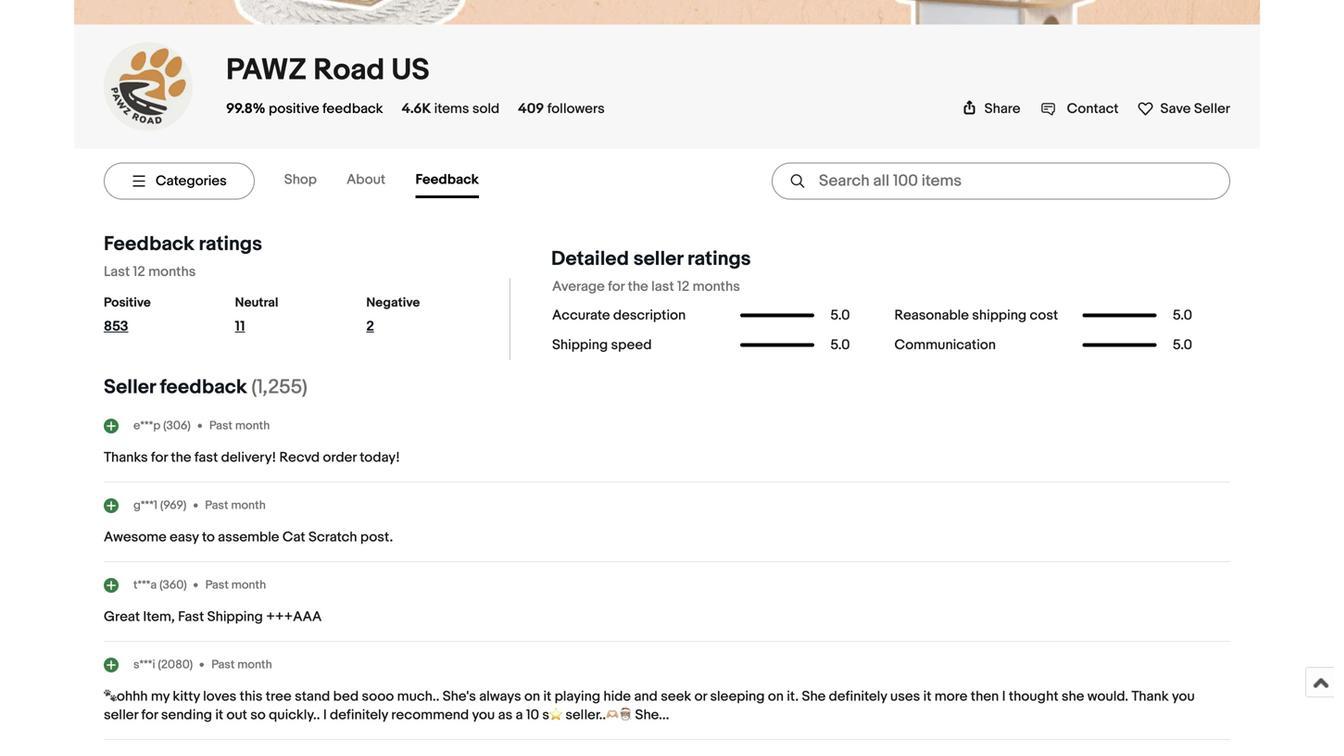 Task type: locate. For each thing, give the bounding box(es) containing it.
definitely right she
[[829, 689, 888, 705]]

seller..🫶🏼🎅🏽
[[566, 707, 632, 724]]

409
[[518, 100, 544, 117]]

scratch
[[309, 529, 357, 546]]

you right thank
[[1172, 689, 1195, 705]]

i down stand
[[323, 707, 327, 724]]

0 horizontal spatial on
[[525, 689, 540, 705]]

1 vertical spatial i
[[323, 707, 327, 724]]

the left last
[[628, 278, 649, 295]]

it up s⭐️
[[544, 689, 552, 705]]

1 vertical spatial definitely
[[330, 707, 388, 724]]

tab list containing shop
[[284, 164, 509, 198]]

pawz
[[226, 52, 307, 88]]

it left out
[[215, 707, 224, 724]]

shipping down accurate
[[552, 337, 608, 354]]

0 horizontal spatial feedback
[[104, 232, 194, 256]]

average
[[552, 278, 605, 295]]

month up thanks for the fast delivery!  recvd order today!
[[235, 419, 270, 433]]

tree
[[266, 689, 292, 705]]

1 vertical spatial you
[[472, 707, 495, 724]]

negative 2
[[366, 295, 420, 335]]

thanks
[[104, 450, 148, 466]]

months
[[148, 264, 196, 280], [693, 278, 740, 295]]

past month up awesome easy to assemble cat scratch post.
[[205, 498, 266, 513]]

positive
[[104, 295, 151, 311]]

ratings up neutral
[[199, 232, 262, 256]]

past month up this
[[212, 658, 272, 672]]

feedback inside feedback ratings last 12 months
[[104, 232, 194, 256]]

contact link
[[1041, 100, 1119, 117]]

0 horizontal spatial 12
[[133, 264, 145, 280]]

stand
[[295, 689, 330, 705]]

2 horizontal spatial it
[[924, 689, 932, 705]]

the for last
[[628, 278, 649, 295]]

past month up delivery!
[[209, 419, 270, 433]]

she
[[802, 689, 826, 705]]

pawz road us
[[226, 52, 430, 88]]

hide
[[604, 689, 631, 705]]

detailed
[[551, 247, 629, 271]]

for down "e***p (306)"
[[151, 450, 168, 466]]

2 vertical spatial for
[[141, 707, 158, 724]]

month for delivery!
[[235, 419, 270, 433]]

0 vertical spatial the
[[628, 278, 649, 295]]

0 vertical spatial for
[[608, 278, 625, 295]]

she
[[1062, 689, 1085, 705]]

seller
[[634, 247, 683, 271], [104, 707, 138, 724]]

0 vertical spatial feedback
[[416, 171, 479, 188]]

s⭐️
[[543, 707, 563, 724]]

0 vertical spatial seller
[[634, 247, 683, 271]]

10
[[526, 707, 540, 724]]

definitely down "bed"
[[330, 707, 388, 724]]

months right last
[[693, 278, 740, 295]]

for for average
[[608, 278, 625, 295]]

my
[[151, 689, 170, 705]]

1 vertical spatial feedback
[[104, 232, 194, 256]]

1 horizontal spatial feedback
[[323, 100, 383, 117]]

past up 'loves'
[[212, 658, 235, 672]]

it right uses
[[924, 689, 932, 705]]

definitely
[[829, 689, 888, 705], [330, 707, 388, 724]]

5.0 for speed
[[831, 337, 850, 354]]

0 horizontal spatial definitely
[[330, 707, 388, 724]]

she...
[[635, 707, 670, 724]]

this
[[240, 689, 263, 705]]

today!
[[360, 450, 400, 466]]

on up 10
[[525, 689, 540, 705]]

communication
[[895, 337, 996, 354]]

feedback up (306)
[[160, 375, 247, 399]]

5.0
[[831, 307, 850, 324], [1173, 307, 1193, 324], [831, 337, 850, 354], [1173, 337, 1193, 354]]

0 horizontal spatial seller
[[104, 707, 138, 724]]

0 vertical spatial definitely
[[829, 689, 888, 705]]

it
[[544, 689, 552, 705], [924, 689, 932, 705], [215, 707, 224, 724]]

feedback up last
[[104, 232, 194, 256]]

🐾ohhh my kitty loves this tree stand bed sooo much.. she's always on it playing hide and seek or sleeping on it. she definitely uses it more then i thought she would. thank you seller for sending it out so quickly.. i definitely recommend you as a 10 s⭐️ seller..🫶🏼🎅🏽 she...
[[104, 689, 1195, 724]]

past month for loves
[[212, 658, 272, 672]]

seller up last
[[634, 247, 683, 271]]

past for loves
[[212, 658, 235, 672]]

2
[[366, 318, 374, 335]]

feedback down road
[[323, 100, 383, 117]]

assemble
[[218, 529, 279, 546]]

seller down 🐾ohhh
[[104, 707, 138, 724]]

tab list
[[284, 164, 509, 198]]

1 horizontal spatial feedback
[[416, 171, 479, 188]]

pawz road us image
[[104, 42, 193, 131]]

the for fast
[[171, 450, 191, 466]]

recommend
[[391, 707, 469, 724]]

great
[[104, 609, 140, 626]]

1 vertical spatial feedback
[[160, 375, 247, 399]]

+++aaa
[[266, 609, 322, 626]]

t***a (360)
[[133, 578, 187, 593]]

for up accurate description at the top
[[608, 278, 625, 295]]

for for thanks
[[151, 450, 168, 466]]

save
[[1161, 100, 1191, 117]]

0 vertical spatial seller
[[1195, 100, 1231, 117]]

past month up great item, fast shipping +++aaa
[[205, 578, 266, 593]]

1 horizontal spatial shipping
[[552, 337, 608, 354]]

🐾ohhh
[[104, 689, 148, 705]]

0 horizontal spatial months
[[148, 264, 196, 280]]

pawz road us link
[[226, 52, 430, 88]]

1 vertical spatial seller
[[104, 707, 138, 724]]

months up positive
[[148, 264, 196, 280]]

past for shipping
[[205, 578, 229, 593]]

for inside 🐾ohhh my kitty loves this tree stand bed sooo much.. she's always on it playing hide and seek or sleeping on it. she definitely uses it more then i thought she would. thank you seller for sending it out so quickly.. i definitely recommend you as a 10 s⭐️ seller..🫶🏼🎅🏽 she...
[[141, 707, 158, 724]]

months inside feedback ratings last 12 months
[[148, 264, 196, 280]]

awesome
[[104, 529, 167, 546]]

i right then
[[1003, 689, 1006, 705]]

1 vertical spatial seller
[[104, 375, 156, 399]]

seller right save
[[1195, 100, 1231, 117]]

0 horizontal spatial it
[[215, 707, 224, 724]]

the
[[628, 278, 649, 295], [171, 450, 191, 466]]

for down my
[[141, 707, 158, 724]]

road
[[314, 52, 385, 88]]

month up this
[[238, 658, 272, 672]]

e***p
[[133, 419, 161, 433]]

11 link
[[235, 318, 320, 342]]

past up to
[[205, 498, 228, 513]]

past month for shipping
[[205, 578, 266, 593]]

recvd
[[279, 450, 320, 466]]

seller up e***p
[[104, 375, 156, 399]]

past
[[209, 419, 233, 433], [205, 498, 228, 513], [205, 578, 229, 593], [212, 658, 235, 672]]

past for assemble
[[205, 498, 228, 513]]

seller inside button
[[1195, 100, 1231, 117]]

items
[[434, 100, 469, 117]]

seller
[[1195, 100, 1231, 117], [104, 375, 156, 399]]

fast
[[178, 609, 204, 626]]

(2080)
[[158, 658, 193, 672]]

1 horizontal spatial the
[[628, 278, 649, 295]]

past month
[[209, 419, 270, 433], [205, 498, 266, 513], [205, 578, 266, 593], [212, 658, 272, 672]]

feedback
[[416, 171, 479, 188], [104, 232, 194, 256]]

1 horizontal spatial seller
[[1195, 100, 1231, 117]]

0 horizontal spatial you
[[472, 707, 495, 724]]

the left fast
[[171, 450, 191, 466]]

past up great item, fast shipping +++aaa
[[205, 578, 229, 593]]

1 vertical spatial for
[[151, 450, 168, 466]]

you left as
[[472, 707, 495, 724]]

last
[[104, 264, 130, 280]]

g***1
[[133, 498, 158, 513]]

month down assemble
[[231, 578, 266, 593]]

0 horizontal spatial i
[[323, 707, 327, 724]]

month up awesome easy to assemble cat scratch post.
[[231, 498, 266, 513]]

on left it.
[[768, 689, 784, 705]]

and
[[634, 689, 658, 705]]

feedback down 4.6k items sold
[[416, 171, 479, 188]]

0 vertical spatial you
[[1172, 689, 1195, 705]]

seller inside 🐾ohhh my kitty loves this tree stand bed sooo much.. she's always on it playing hide and seek or sleeping on it. she definitely uses it more then i thought she would. thank you seller for sending it out so quickly.. i definitely recommend you as a 10 s⭐️ seller..🫶🏼🎅🏽 she...
[[104, 707, 138, 724]]

0 horizontal spatial feedback
[[160, 375, 247, 399]]

sleeping
[[710, 689, 765, 705]]

always
[[479, 689, 522, 705]]

1 vertical spatial the
[[171, 450, 191, 466]]

1 vertical spatial shipping
[[207, 609, 263, 626]]

shipping right "fast"
[[207, 609, 263, 626]]

0 horizontal spatial ratings
[[199, 232, 262, 256]]

past up fast
[[209, 419, 233, 433]]

853 link
[[104, 318, 189, 342]]

4.6k items sold
[[402, 100, 500, 117]]

2 on from the left
[[768, 689, 784, 705]]

0 vertical spatial shipping
[[552, 337, 608, 354]]

1 horizontal spatial i
[[1003, 689, 1006, 705]]

average for the last 12 months
[[552, 278, 740, 295]]

us
[[392, 52, 430, 88]]

i
[[1003, 689, 1006, 705], [323, 707, 327, 724]]

save seller
[[1161, 100, 1231, 117]]

1 horizontal spatial on
[[768, 689, 784, 705]]

0 horizontal spatial seller
[[104, 375, 156, 399]]

month
[[235, 419, 270, 433], [231, 498, 266, 513], [231, 578, 266, 593], [238, 658, 272, 672]]

0 horizontal spatial the
[[171, 450, 191, 466]]

ratings up "average for the last 12 months"
[[688, 247, 751, 271]]



Task type: describe. For each thing, give the bounding box(es) containing it.
0 horizontal spatial shipping
[[207, 609, 263, 626]]

reasonable shipping cost
[[895, 307, 1059, 324]]

thought
[[1009, 689, 1059, 705]]

(1,255)
[[252, 375, 308, 399]]

5.0 for description
[[831, 307, 850, 324]]

reasonable
[[895, 307, 969, 324]]

she's
[[443, 689, 476, 705]]

g***1 (969)
[[133, 498, 187, 513]]

followers
[[548, 100, 605, 117]]

sold
[[473, 100, 500, 117]]

bed
[[333, 689, 359, 705]]

categories button
[[104, 163, 255, 200]]

1 horizontal spatial seller
[[634, 247, 683, 271]]

seller feedback (1,255)
[[104, 375, 308, 399]]

1 horizontal spatial you
[[1172, 689, 1195, 705]]

1 horizontal spatial definitely
[[829, 689, 888, 705]]

order
[[323, 450, 357, 466]]

to
[[202, 529, 215, 546]]

as
[[498, 707, 513, 724]]

positive 853
[[104, 295, 151, 335]]

month for cat
[[231, 498, 266, 513]]

save seller button
[[1138, 97, 1231, 117]]

thank
[[1132, 689, 1169, 705]]

s***i (2080)
[[133, 658, 193, 672]]

past month for fast
[[209, 419, 270, 433]]

easy
[[170, 529, 199, 546]]

playing
[[555, 689, 601, 705]]

categories
[[156, 173, 227, 189]]

(360)
[[160, 578, 187, 593]]

1 horizontal spatial it
[[544, 689, 552, 705]]

out
[[227, 707, 247, 724]]

1 horizontal spatial ratings
[[688, 247, 751, 271]]

share
[[985, 100, 1021, 117]]

sending
[[161, 707, 212, 724]]

0 vertical spatial i
[[1003, 689, 1006, 705]]

feedback for feedback ratings last 12 months
[[104, 232, 194, 256]]

2 link
[[366, 318, 451, 342]]

Search all 100 items field
[[772, 163, 1231, 200]]

then
[[971, 689, 999, 705]]

loves
[[203, 689, 237, 705]]

negative
[[366, 295, 420, 311]]

accurate description
[[552, 307, 686, 324]]

neutral 11
[[235, 295, 278, 335]]

or
[[695, 689, 707, 705]]

so
[[250, 707, 266, 724]]

speed
[[611, 337, 652, 354]]

12 inside feedback ratings last 12 months
[[133, 264, 145, 280]]

past month for assemble
[[205, 498, 266, 513]]

cat
[[283, 529, 306, 546]]

would.
[[1088, 689, 1129, 705]]

feedback ratings last 12 months
[[104, 232, 262, 280]]

month for +++aaa
[[231, 578, 266, 593]]

fast
[[195, 450, 218, 466]]

about
[[347, 171, 386, 188]]

last
[[652, 278, 674, 295]]

5.0 for shipping
[[1173, 307, 1193, 324]]

409 followers
[[518, 100, 605, 117]]

it.
[[787, 689, 799, 705]]

99.8%
[[226, 100, 266, 117]]

much..
[[397, 689, 440, 705]]

4.6k
[[402, 100, 431, 117]]

shipping speed
[[552, 337, 652, 354]]

thanks for the fast delivery!  recvd order today!
[[104, 450, 400, 466]]

item,
[[143, 609, 175, 626]]

neutral
[[235, 295, 278, 311]]

shop
[[284, 171, 317, 188]]

contact
[[1067, 100, 1119, 117]]

awesome easy to assemble cat scratch post.
[[104, 529, 393, 546]]

a
[[516, 707, 523, 724]]

(306)
[[163, 419, 191, 433]]

(969)
[[160, 498, 187, 513]]

share button
[[963, 100, 1021, 117]]

1 horizontal spatial 12
[[678, 278, 690, 295]]

detailed seller ratings
[[551, 247, 751, 271]]

ratings inside feedback ratings last 12 months
[[199, 232, 262, 256]]

853
[[104, 318, 128, 335]]

month for this
[[238, 658, 272, 672]]

1 horizontal spatial months
[[693, 278, 740, 295]]

great item, fast shipping +++aaa
[[104, 609, 322, 626]]

cost
[[1030, 307, 1059, 324]]

past for fast
[[209, 419, 233, 433]]

kitty
[[173, 689, 200, 705]]

11
[[235, 318, 245, 335]]

1 on from the left
[[525, 689, 540, 705]]

t***a
[[133, 578, 157, 593]]

more
[[935, 689, 968, 705]]

sooo
[[362, 689, 394, 705]]

shipping
[[973, 307, 1027, 324]]

s***i
[[133, 658, 155, 672]]

e***p (306)
[[133, 419, 191, 433]]

99.8% positive feedback
[[226, 100, 383, 117]]

0 vertical spatial feedback
[[323, 100, 383, 117]]

feedback for feedback
[[416, 171, 479, 188]]

uses
[[891, 689, 921, 705]]



Task type: vqa. For each thing, say whether or not it's contained in the screenshot.
Shop by category dropdown button
no



